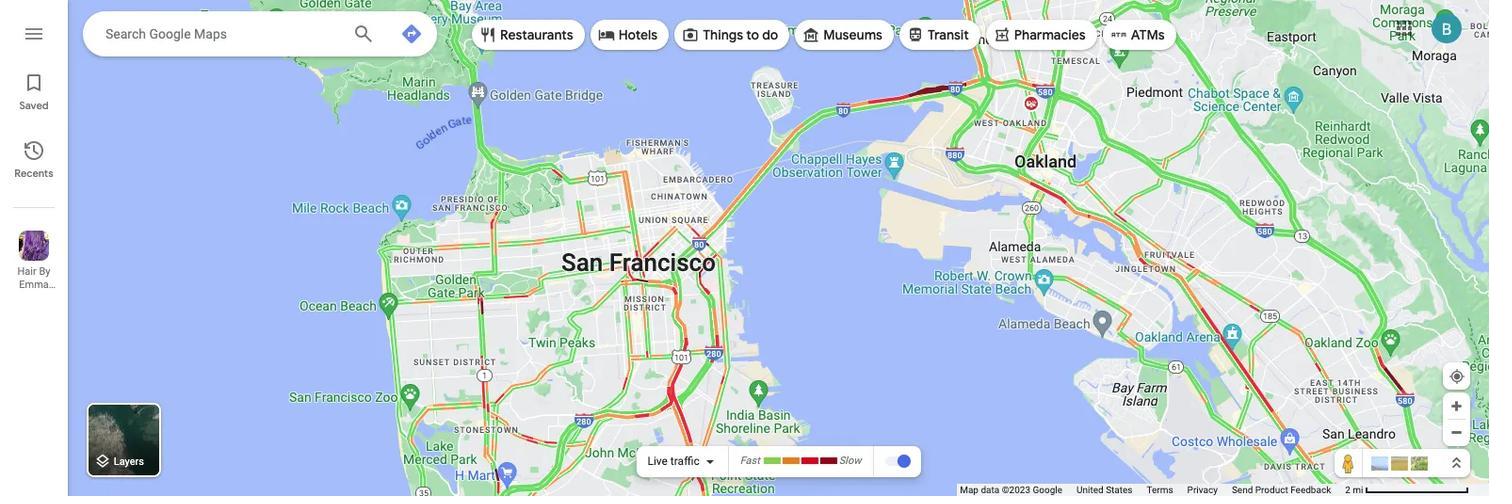 Task type: vqa. For each thing, say whether or not it's contained in the screenshot.
Add associated with Add a label
no



Task type: locate. For each thing, give the bounding box(es) containing it.
0 horizontal spatial google
[[149, 26, 191, 41]]

saved button
[[0, 64, 68, 117]]

states
[[1106, 485, 1133, 496]]

privacy
[[1188, 485, 1218, 496]]

united
[[1077, 485, 1104, 496]]

send product feedback
[[1233, 485, 1332, 496]]

maciaszek
[[9, 292, 59, 304]]

1 vertical spatial google
[[1033, 485, 1063, 496]]

google
[[149, 26, 191, 41], [1033, 485, 1063, 496]]

united states button
[[1077, 484, 1133, 497]]

0 vertical spatial google
[[149, 26, 191, 41]]

live traffic option
[[648, 455, 700, 468]]

list
[[0, 0, 68, 497]]

layers
[[114, 456, 144, 469]]

transit
[[928, 26, 969, 43]]

atms
[[1131, 26, 1165, 43]]

 Show traffic  checkbox
[[884, 454, 911, 469]]

hotels button
[[591, 12, 669, 57]]

museums
[[824, 26, 883, 43]]

search
[[106, 26, 146, 41]]

footer containing map data ©2023 google
[[960, 484, 1346, 497]]

traffic
[[671, 455, 700, 468]]

1 horizontal spatial google
[[1033, 485, 1063, 496]]

terms
[[1147, 485, 1174, 496]]

data
[[981, 485, 1000, 496]]

google right ©2023
[[1033, 485, 1063, 496]]

restaurants button
[[472, 12, 585, 57]]

live
[[648, 455, 668, 468]]

menu image
[[23, 23, 45, 45]]

search google maps
[[106, 26, 227, 41]]

emma
[[19, 279, 49, 291]]

Search Google Maps field
[[83, 11, 437, 57], [106, 22, 337, 44]]

recents button
[[0, 132, 68, 185]]

privacy button
[[1188, 484, 1218, 497]]

live traffic
[[648, 455, 700, 468]]

search google maps field inside search box
[[106, 22, 337, 44]]

hair by emma maciaszek
[[9, 266, 59, 304]]

atms button
[[1103, 12, 1177, 57]]

©2023
[[1002, 485, 1031, 496]]

2 mi
[[1346, 485, 1364, 496]]

slow
[[839, 455, 862, 468]]

google left maps
[[149, 26, 191, 41]]

hotels
[[619, 26, 658, 43]]

product
[[1256, 485, 1289, 496]]

do
[[763, 26, 779, 43]]

hair by emma maciaszek button
[[0, 223, 68, 304]]

pharmacies
[[1015, 26, 1086, 43]]

things
[[703, 26, 744, 43]]

search google maps field containing search google maps
[[83, 11, 437, 57]]

footer
[[960, 484, 1346, 497]]



Task type: describe. For each thing, give the bounding box(es) containing it.
museums button
[[796, 12, 894, 57]]

pharmacies button
[[986, 12, 1098, 57]]

mi
[[1354, 485, 1364, 496]]

things to do
[[703, 26, 779, 43]]

things to do button
[[675, 12, 790, 57]]

2
[[1346, 485, 1351, 496]]

google maps element
[[0, 0, 1490, 497]]

zoom out image
[[1450, 426, 1464, 440]]

zoom in image
[[1450, 400, 1464, 414]]

2 mi button
[[1346, 485, 1470, 496]]

map
[[960, 485, 979, 496]]

map data ©2023 google
[[960, 485, 1063, 496]]

recents
[[14, 167, 53, 180]]

Search Google Maps search field
[[83, 11, 437, 57]]

footer inside google maps element
[[960, 484, 1346, 497]]

show street view coverage image
[[1335, 450, 1364, 478]]

hair
[[17, 266, 36, 278]]

united states
[[1077, 485, 1133, 496]]

saved
[[19, 99, 49, 112]]

feedback
[[1291, 485, 1332, 496]]

terms button
[[1147, 484, 1174, 497]]

by
[[39, 266, 50, 278]]

list containing saved
[[0, 0, 68, 497]]

to
[[747, 26, 760, 43]]

fast
[[740, 455, 760, 468]]

maps
[[194, 26, 227, 41]]

show your location image
[[1449, 368, 1466, 385]]

send
[[1233, 485, 1254, 496]]

transit button
[[900, 12, 981, 57]]

google inside search box
[[149, 26, 191, 41]]

restaurants
[[500, 26, 574, 43]]

send product feedback button
[[1233, 484, 1332, 497]]



